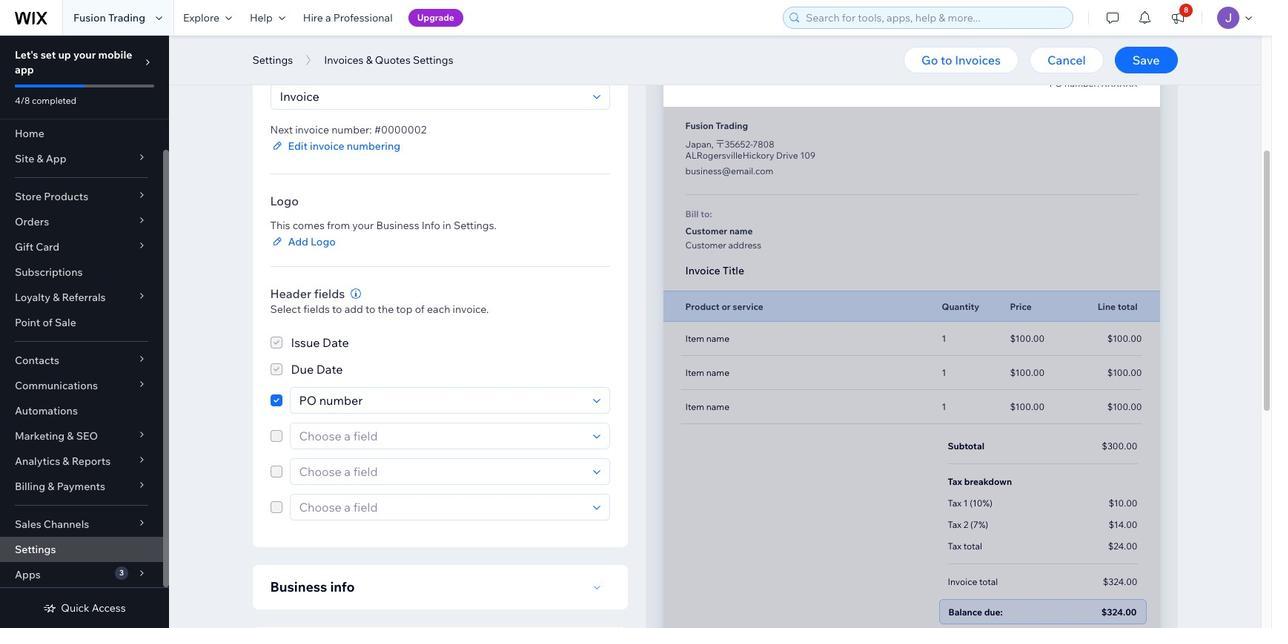 Task type: locate. For each thing, give the bounding box(es) containing it.
1 vertical spatial item name
[[686, 367, 730, 378]]

1
[[942, 333, 947, 344], [942, 367, 947, 378], [942, 401, 947, 412], [964, 498, 968, 509]]

total down tax 2 (7%)
[[964, 541, 983, 552]]

fusion for fusion trading japan, 〒35652-7808 alrogersvillehickory drive 109 business@email.com
[[686, 120, 714, 131]]

up
[[58, 48, 71, 62]]

1 vertical spatial invoice
[[310, 139, 345, 153]]

billing & payments button
[[0, 474, 163, 499]]

#0000002 up the "numbering"
[[374, 123, 427, 136]]

next invoice number: #0000002
[[270, 123, 427, 136]]

$324.00 for invoice total
[[1103, 576, 1138, 587]]

quick
[[61, 601, 89, 615]]

customer down to:
[[686, 225, 728, 237]]

to right go
[[941, 53, 953, 67]]

1 horizontal spatial settings
[[253, 53, 293, 67]]

& for billing
[[48, 480, 55, 493]]

access
[[92, 601, 126, 615]]

$100.00
[[1011, 333, 1045, 344], [1108, 333, 1143, 344], [1011, 367, 1045, 378], [1108, 367, 1143, 378], [1011, 401, 1045, 412], [1108, 401, 1143, 412]]

subscriptions link
[[0, 260, 163, 285]]

0 vertical spatial fusion
[[73, 11, 106, 24]]

1 choose a field field from the top
[[295, 388, 589, 413]]

1 horizontal spatial logo
[[311, 235, 336, 248]]

fusion for fusion trading
[[73, 11, 106, 24]]

1 vertical spatial your
[[352, 219, 374, 232]]

& for marketing
[[67, 429, 74, 443]]

1 horizontal spatial invoices
[[955, 53, 1001, 67]]

3 tax from the top
[[948, 519, 962, 530]]

1 19, from the top
[[1104, 47, 1116, 58]]

tax for tax 2 (7%)
[[948, 519, 962, 530]]

& right loyalty
[[53, 291, 60, 304]]

invoices & quotes settings button
[[317, 49, 461, 71]]

address
[[729, 240, 762, 251]]

2 customer from the top
[[686, 240, 727, 251]]

3
[[119, 568, 124, 578]]

invoice for next
[[295, 123, 329, 136]]

sales
[[15, 518, 41, 531]]

1 vertical spatial 19,
[[1104, 62, 1116, 73]]

invoice for invoice title
[[686, 264, 721, 277]]

invoice inside button
[[310, 139, 345, 153]]

total up 'due:'
[[980, 576, 999, 587]]

to left add
[[332, 303, 342, 316]]

bill to: customer name customer address
[[686, 208, 762, 251]]

fusion up mobile
[[73, 11, 106, 24]]

0 horizontal spatial trading
[[108, 11, 145, 24]]

& inside the marketing & seo 'popup button'
[[67, 429, 74, 443]]

0 vertical spatial 2023
[[1118, 47, 1138, 58]]

& inside billing & payments popup button
[[48, 480, 55, 493]]

0 vertical spatial logo
[[270, 194, 299, 208]]

settings right quotes
[[413, 53, 454, 67]]

explore
[[183, 11, 220, 24]]

to left the
[[366, 303, 376, 316]]

1 vertical spatial number:
[[332, 123, 372, 136]]

1 vertical spatial fusion
[[686, 120, 714, 131]]

mobile
[[98, 48, 132, 62]]

point of sale
[[15, 316, 76, 329]]

1 vertical spatial total
[[964, 541, 983, 552]]

of left "sale"
[[43, 316, 53, 329]]

0 horizontal spatial logo
[[270, 194, 299, 208]]

1 vertical spatial invoice
[[948, 576, 978, 587]]

8
[[1184, 5, 1189, 15]]

1 tax from the top
[[948, 476, 963, 487]]

0 vertical spatial dec
[[1085, 47, 1102, 58]]

1 horizontal spatial fusion
[[686, 120, 714, 131]]

& right "site"
[[37, 152, 43, 165]]

4 tax from the top
[[948, 541, 962, 552]]

2 item name from the top
[[686, 367, 730, 378]]

edit invoice numbering
[[288, 139, 401, 153]]

& left quotes
[[366, 53, 373, 67]]

your right from
[[352, 219, 374, 232]]

subscriptions
[[15, 266, 83, 279]]

fields down header fields on the top left of page
[[304, 303, 330, 316]]

trading up mobile
[[108, 11, 145, 24]]

item name
[[686, 333, 730, 344], [686, 367, 730, 378], [686, 401, 730, 412]]

trading inside the fusion trading japan, 〒35652-7808 alrogersvillehickory drive 109 business@email.com
[[716, 120, 748, 131]]

edit invoice numbering button
[[270, 139, 427, 154]]

1 date: from the top
[[1061, 47, 1083, 58]]

1 vertical spatial customer
[[686, 240, 727, 251]]

reports
[[72, 455, 111, 468]]

1 vertical spatial logo
[[311, 235, 336, 248]]

0 horizontal spatial invoices
[[324, 53, 364, 67]]

None field
[[276, 84, 589, 109]]

invoice for invoice total
[[948, 576, 978, 587]]

sales channels button
[[0, 512, 163, 537]]

select fields to add to the top of each invoice.
[[270, 303, 489, 316]]

tax for tax 1 (10%)
[[948, 498, 962, 509]]

0 vertical spatial item
[[686, 333, 705, 344]]

& inside analytics & reports dropdown button
[[63, 455, 69, 468]]

1 vertical spatial date:
[[1061, 62, 1083, 73]]

japan,
[[686, 139, 714, 150]]

name
[[331, 53, 363, 68], [730, 225, 753, 237], [707, 333, 730, 344], [707, 367, 730, 378], [707, 401, 730, 412]]

business left the info
[[270, 578, 327, 596]]

fusion inside the fusion trading japan, 〒35652-7808 alrogersvillehickory drive 109 business@email.com
[[686, 120, 714, 131]]

0 vertical spatial $324.00
[[1103, 576, 1138, 587]]

1 vertical spatial trading
[[716, 120, 748, 131]]

the
[[378, 303, 394, 316]]

2 vertical spatial item name
[[686, 401, 730, 412]]

invoice up the 'balance'
[[948, 576, 978, 587]]

quick access
[[61, 601, 126, 615]]

0 vertical spatial date:
[[1061, 47, 1083, 58]]

customer up invoice title
[[686, 240, 727, 251]]

each
[[427, 303, 450, 316]]

contacts
[[15, 354, 59, 367]]

1 horizontal spatial invoice
[[948, 576, 978, 587]]

0 horizontal spatial settings
[[15, 543, 56, 556]]

tax down tax 2 (7%)
[[948, 541, 962, 552]]

tax for tax total
[[948, 541, 962, 552]]

invoice
[[686, 264, 721, 277], [948, 576, 978, 587]]

tax left 2
[[948, 519, 962, 530]]

total for line total
[[1118, 301, 1138, 312]]

4/8 completed
[[15, 95, 76, 106]]

0 vertical spatial number:
[[1065, 78, 1100, 89]]

1 vertical spatial dec
[[1085, 62, 1102, 73]]

0 vertical spatial total
[[1118, 301, 1138, 312]]

of
[[415, 303, 425, 316], [43, 316, 53, 329]]

& left reports
[[63, 455, 69, 468]]

line total
[[1098, 301, 1138, 312]]

tax breakdown
[[948, 476, 1012, 487]]

help button
[[241, 0, 294, 36]]

number: up edit invoice numbering button
[[332, 123, 372, 136]]

1 vertical spatial business
[[270, 578, 327, 596]]

fields up add
[[314, 286, 345, 301]]

communications button
[[0, 373, 163, 398]]

tax up tax 1 (10%)
[[948, 476, 963, 487]]

#0000002 up the save button
[[1086, 29, 1138, 42]]

invoice.
[[453, 303, 489, 316]]

trading up 〒35652-
[[716, 120, 748, 131]]

tax 1 (10%)
[[948, 498, 993, 509]]

tax total
[[948, 541, 983, 552]]

#0000002 issue date: dec 19, 2023 due date: dec 19, 2023 po number: xxxxxx
[[1038, 29, 1138, 89]]

sidebar element
[[0, 36, 169, 628]]

date: right due
[[1061, 62, 1083, 73]]

1 horizontal spatial your
[[352, 219, 374, 232]]

1 dec from the top
[[1085, 47, 1102, 58]]

settings link
[[0, 537, 163, 562]]

settings down help 'button'
[[253, 53, 293, 67]]

to
[[941, 53, 953, 67], [332, 303, 342, 316], [366, 303, 376, 316]]

balance due:
[[949, 606, 1003, 617]]

2 tax from the top
[[948, 498, 962, 509]]

date: right issue
[[1061, 47, 1083, 58]]

go
[[922, 53, 938, 67]]

dec
[[1085, 47, 1102, 58], [1085, 62, 1102, 73]]

store
[[15, 190, 42, 203]]

number: right po
[[1065, 78, 1100, 89]]

0 vertical spatial trading
[[108, 11, 145, 24]]

& inside loyalty & referrals popup button
[[53, 291, 60, 304]]

1 horizontal spatial number:
[[1065, 78, 1100, 89]]

total for invoice total
[[980, 576, 999, 587]]

item
[[686, 333, 705, 344], [686, 367, 705, 378], [686, 401, 705, 412]]

settings for settings link
[[15, 543, 56, 556]]

a
[[326, 11, 331, 24]]

point of sale link
[[0, 310, 163, 335]]

site & app
[[15, 152, 66, 165]]

hire a professional link
[[294, 0, 402, 36]]

your
[[73, 48, 96, 62], [352, 219, 374, 232]]

1 vertical spatial fields
[[304, 303, 330, 316]]

1 vertical spatial #0000002
[[374, 123, 427, 136]]

name inside the bill to: customer name customer address
[[730, 225, 753, 237]]

0 vertical spatial item name
[[686, 333, 730, 344]]

invoice for edit
[[310, 139, 345, 153]]

breakdown
[[965, 476, 1012, 487]]

trading
[[108, 11, 145, 24], [716, 120, 748, 131]]

your for mobile
[[73, 48, 96, 62]]

products
[[44, 190, 88, 203]]

1 horizontal spatial #0000002
[[1086, 29, 1138, 42]]

0 horizontal spatial fusion
[[73, 11, 106, 24]]

0 horizontal spatial #0000002
[[374, 123, 427, 136]]

(10%)
[[970, 498, 993, 509]]

0 vertical spatial #0000002
[[1086, 29, 1138, 42]]

add logo
[[288, 235, 336, 248]]

xxxxxx
[[1102, 78, 1138, 89]]

of right top
[[415, 303, 425, 316]]

None checkbox
[[270, 334, 349, 352], [270, 360, 343, 378], [270, 458, 282, 485], [270, 494, 282, 521], [270, 334, 349, 352], [270, 360, 343, 378], [270, 458, 282, 485], [270, 494, 282, 521]]

0 vertical spatial invoice
[[686, 264, 721, 277]]

1 vertical spatial 2023
[[1118, 62, 1138, 73]]

invoice up edit
[[295, 123, 329, 136]]

marketing
[[15, 429, 65, 443]]

fusion up japan,
[[686, 120, 714, 131]]

invoice left title
[[686, 264, 721, 277]]

settings down sales
[[15, 543, 56, 556]]

invoices left and
[[324, 53, 364, 67]]

home
[[15, 127, 44, 140]]

subtotal
[[948, 441, 985, 452]]

0 vertical spatial invoice
[[295, 123, 329, 136]]

0 vertical spatial fields
[[314, 286, 345, 301]]

1 vertical spatial $324.00
[[1102, 606, 1137, 617]]

numbering
[[347, 139, 401, 153]]

0 horizontal spatial of
[[43, 316, 53, 329]]

logo inside button
[[311, 235, 336, 248]]

& left seo
[[67, 429, 74, 443]]

4 choose a field field from the top
[[295, 495, 589, 520]]

3 choose a field field from the top
[[295, 459, 589, 484]]

0 vertical spatial your
[[73, 48, 96, 62]]

logo down comes
[[311, 235, 336, 248]]

app
[[15, 63, 34, 76]]

1 horizontal spatial trading
[[716, 120, 748, 131]]

invoices right go
[[955, 53, 1001, 67]]

your inside 'let's set up your mobile app'
[[73, 48, 96, 62]]

0 vertical spatial 19,
[[1104, 47, 1116, 58]]

logo up this
[[270, 194, 299, 208]]

0 vertical spatial business
[[376, 219, 419, 232]]

1 horizontal spatial to
[[366, 303, 376, 316]]

invoice title
[[686, 264, 745, 277]]

1 vertical spatial item
[[686, 367, 705, 378]]

2 19, from the top
[[1104, 62, 1116, 73]]

2 vertical spatial total
[[980, 576, 999, 587]]

set
[[41, 48, 56, 62]]

& inside site & app dropdown button
[[37, 152, 43, 165]]

seo
[[76, 429, 98, 443]]

total
[[1118, 301, 1138, 312], [964, 541, 983, 552], [980, 576, 999, 587]]

Choose a field field
[[295, 388, 589, 413], [295, 423, 589, 449], [295, 459, 589, 484], [295, 495, 589, 520]]

& right billing
[[48, 480, 55, 493]]

None checkbox
[[270, 387, 282, 414], [270, 423, 282, 449], [270, 387, 282, 414], [270, 423, 282, 449]]

document name and number
[[270, 53, 433, 68]]

& inside invoices & quotes settings button
[[366, 53, 373, 67]]

help
[[250, 11, 273, 24]]

2 vertical spatial item
[[686, 401, 705, 412]]

2 horizontal spatial to
[[941, 53, 953, 67]]

logo
[[270, 194, 299, 208], [311, 235, 336, 248]]

0 horizontal spatial invoice
[[686, 264, 721, 277]]

or
[[722, 301, 731, 312]]

service
[[733, 301, 764, 312]]

billing & payments
[[15, 480, 105, 493]]

go to invoices
[[922, 53, 1001, 67]]

0 horizontal spatial your
[[73, 48, 96, 62]]

po
[[1050, 78, 1063, 89]]

invoice down next invoice number: #0000002
[[310, 139, 345, 153]]

settings inside sidebar element
[[15, 543, 56, 556]]

your right "up"
[[73, 48, 96, 62]]

0 vertical spatial customer
[[686, 225, 728, 237]]

invoice total
[[948, 576, 999, 587]]

tax up tax 2 (7%)
[[948, 498, 962, 509]]

number
[[389, 53, 433, 68]]

business up add logo button
[[376, 219, 419, 232]]

hire a professional
[[303, 11, 393, 24]]

1 horizontal spatial business
[[376, 219, 419, 232]]

total right line
[[1118, 301, 1138, 312]]



Task type: vqa. For each thing, say whether or not it's contained in the screenshot.
Trading within the Fusion Trading Japan, 〒35652-7808 ALRogersvilleHickory Drive 109 business@email.com
yes



Task type: describe. For each thing, give the bounding box(es) containing it.
invoices & quotes settings
[[324, 53, 454, 67]]

add
[[288, 235, 309, 248]]

analytics
[[15, 455, 60, 468]]

analytics & reports button
[[0, 449, 163, 474]]

& for site
[[37, 152, 43, 165]]

$10.00
[[1109, 498, 1138, 509]]

fusion trading
[[73, 11, 145, 24]]

1 2023 from the top
[[1118, 47, 1138, 58]]

automations link
[[0, 398, 163, 423]]

due
[[1042, 62, 1059, 73]]

0 horizontal spatial number:
[[332, 123, 372, 136]]

payments
[[57, 480, 105, 493]]

4/8
[[15, 95, 30, 106]]

settings for settings button
[[253, 53, 293, 67]]

& for loyalty
[[53, 291, 60, 304]]

business@email.com
[[686, 165, 774, 177]]

#0000002 inside #0000002 issue date: dec 19, 2023 due date: dec 19, 2023 po number: xxxxxx
[[1086, 29, 1138, 42]]

quotes
[[375, 53, 411, 67]]

marketing & seo
[[15, 429, 98, 443]]

in
[[443, 219, 451, 232]]

comes
[[293, 219, 325, 232]]

referrals
[[62, 291, 106, 304]]

fields for header
[[314, 286, 345, 301]]

header
[[270, 286, 312, 301]]

professional
[[334, 11, 393, 24]]

2 dec from the top
[[1085, 62, 1102, 73]]

cancel
[[1048, 53, 1086, 67]]

next
[[270, 123, 293, 136]]

analytics & reports
[[15, 455, 111, 468]]

business info
[[270, 578, 355, 596]]

$324.00 for balance due:
[[1102, 606, 1137, 617]]

to:
[[701, 208, 712, 220]]

add
[[345, 303, 363, 316]]

invoices inside invoices & quotes settings button
[[324, 53, 364, 67]]

site
[[15, 152, 34, 165]]

2 item from the top
[[686, 367, 705, 378]]

edit
[[288, 139, 308, 153]]

channels
[[44, 518, 89, 531]]

upgrade
[[417, 12, 455, 23]]

3 item name from the top
[[686, 401, 730, 412]]

tax for tax breakdown
[[948, 476, 963, 487]]

$14.00
[[1109, 519, 1138, 530]]

save
[[1133, 53, 1160, 67]]

this comes from your business info in settings.
[[270, 219, 497, 232]]

settings button
[[245, 49, 300, 71]]

orders
[[15, 215, 49, 228]]

fields for select
[[304, 303, 330, 316]]

info
[[330, 578, 355, 596]]

product or service
[[686, 301, 764, 312]]

trading for fusion trading japan, 〒35652-7808 alrogersvillehickory drive 109 business@email.com
[[716, 120, 748, 131]]

7808
[[753, 139, 775, 150]]

3 item from the top
[[686, 401, 705, 412]]

select
[[270, 303, 301, 316]]

from
[[327, 219, 350, 232]]

site & app button
[[0, 146, 163, 171]]

to inside button
[[941, 53, 953, 67]]

2 2023 from the top
[[1118, 62, 1138, 73]]

2 choose a field field from the top
[[295, 423, 589, 449]]

〒35652-
[[716, 139, 753, 150]]

completed
[[32, 95, 76, 106]]

gift
[[15, 240, 33, 254]]

header fields
[[270, 286, 345, 301]]

2
[[964, 519, 969, 530]]

issue
[[1038, 47, 1059, 58]]

tax 2 (7%)
[[948, 519, 989, 530]]

of inside sidebar element
[[43, 316, 53, 329]]

communications
[[15, 379, 98, 392]]

your for business
[[352, 219, 374, 232]]

total for tax total
[[964, 541, 983, 552]]

1 item from the top
[[686, 333, 705, 344]]

save button
[[1115, 47, 1178, 73]]

invoices inside go to invoices button
[[955, 53, 1001, 67]]

let's set up your mobile app
[[15, 48, 132, 76]]

let's
[[15, 48, 38, 62]]

quantity
[[942, 301, 980, 312]]

& for invoices
[[366, 53, 373, 67]]

drive
[[777, 150, 799, 161]]

trading for fusion trading
[[108, 11, 145, 24]]

apps
[[15, 568, 41, 581]]

2 date: from the top
[[1061, 62, 1083, 73]]

Search for tools, apps, help & more... field
[[802, 7, 1069, 28]]

add logo button
[[270, 234, 497, 249]]

bill
[[686, 208, 699, 220]]

cancel button
[[1030, 47, 1104, 73]]

home link
[[0, 121, 163, 146]]

2 horizontal spatial settings
[[413, 53, 454, 67]]

number: inside #0000002 issue date: dec 19, 2023 due date: dec 19, 2023 po number: xxxxxx
[[1065, 78, 1100, 89]]

this
[[270, 219, 290, 232]]

1 horizontal spatial of
[[415, 303, 425, 316]]

quick access button
[[43, 601, 126, 615]]

orders button
[[0, 209, 163, 234]]

0 horizontal spatial to
[[332, 303, 342, 316]]

info
[[422, 219, 440, 232]]

store products
[[15, 190, 88, 203]]

1 customer from the top
[[686, 225, 728, 237]]

store products button
[[0, 184, 163, 209]]

line
[[1098, 301, 1116, 312]]

1 item name from the top
[[686, 333, 730, 344]]

loyalty & referrals button
[[0, 285, 163, 310]]

& for analytics
[[63, 455, 69, 468]]

$300.00
[[1102, 441, 1138, 452]]

(7%)
[[971, 519, 989, 530]]

go to invoices button
[[904, 47, 1019, 73]]

0 horizontal spatial business
[[270, 578, 327, 596]]

automations
[[15, 404, 78, 418]]

settings.
[[454, 219, 497, 232]]



